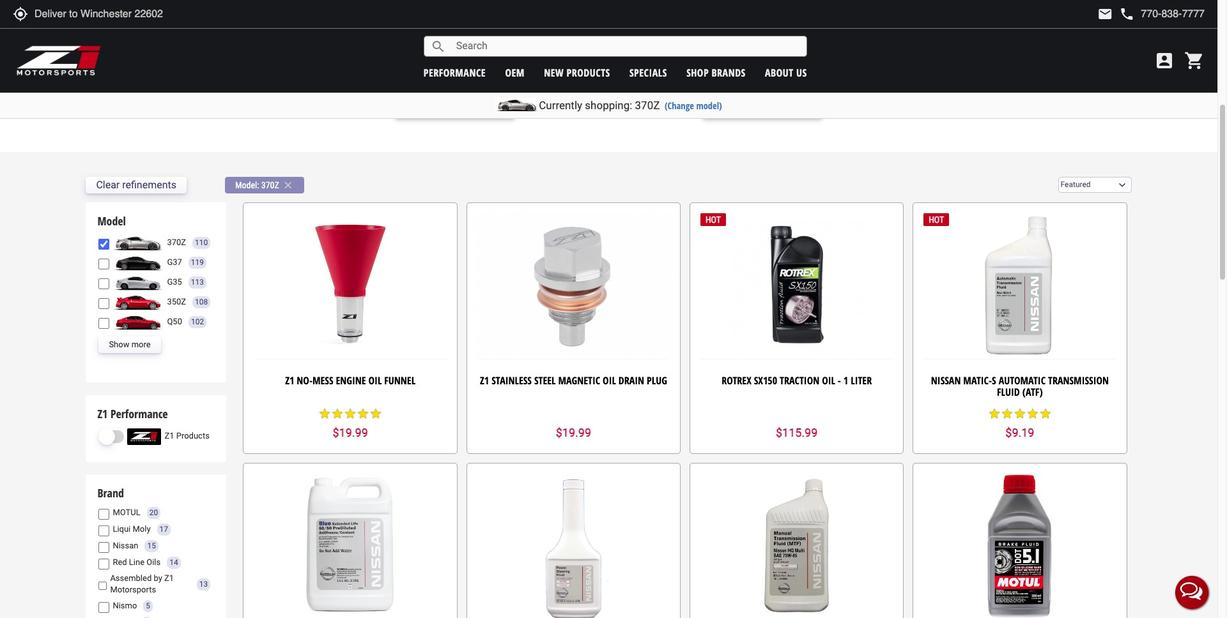 Task type: vqa. For each thing, say whether or not it's contained in the screenshot.


Task type: describe. For each thing, give the bounding box(es) containing it.
2 horizontal spatial 370z
[[635, 99, 660, 112]]

performance
[[111, 407, 168, 422]]

red line oils
[[113, 558, 161, 568]]

$19.99 inside star star star star star $19.99
[[333, 426, 368, 440]]

new products link
[[544, 66, 610, 80]]

1
[[844, 374, 849, 388]]

nissan 350z z33 2003 2004 2005 2006 2007 2008 2009 vq35de 3.5l revup rev up vq35hr nismo z1 motorsports image
[[113, 294, 164, 311]]

liqui moly
[[113, 525, 151, 534]]

-
[[838, 374, 841, 388]]

119
[[191, 258, 204, 267]]

z1 products
[[165, 432, 210, 441]]

moly
[[133, 525, 151, 534]]

9 star from the left
[[1027, 408, 1039, 421]]

search
[[431, 39, 446, 54]]

model:
[[235, 180, 259, 190]]

q50
[[167, 317, 182, 327]]

mail phone
[[1098, 6, 1135, 22]]

account_box link
[[1151, 51, 1178, 71]]

g37
[[167, 258, 182, 267]]

model
[[97, 214, 126, 229]]

s
[[992, 374, 997, 388]]

show
[[109, 340, 129, 350]]

currently
[[539, 99, 583, 112]]

oil for funnel
[[369, 374, 382, 388]]

phone
[[1120, 6, 1135, 22]]

17
[[160, 525, 168, 534]]

z1 for z1 stainless steel magnetic oil drain plug
[[480, 374, 489, 388]]

plug
[[647, 374, 667, 388]]

clear
[[96, 179, 120, 191]]

infiniti g37 coupe sedan convertible v36 cv36 hv36 skyline 2008 2009 2010 2011 2012 2013 3.7l vq37vhr z1 motorsports image
[[113, 255, 164, 271]]

oil for drain
[[603, 374, 616, 388]]

370z inside the model: 370z close
[[261, 180, 279, 190]]

shop brands
[[687, 66, 746, 80]]

8 star from the left
[[1014, 408, 1027, 421]]

matic-
[[964, 374, 992, 388]]

102
[[191, 318, 204, 326]]

mail
[[1098, 6, 1113, 22]]

about
[[765, 66, 794, 80]]

motul
[[113, 508, 140, 518]]

14
[[170, 559, 178, 568]]

3 star from the left
[[344, 408, 357, 421]]

nissan for nissan
[[113, 542, 138, 551]]

magnetic
[[558, 374, 600, 388]]

new products
[[544, 66, 610, 80]]

nissan matic-s automatic transmission fluid (atf)
[[931, 374, 1109, 399]]

13
[[199, 580, 208, 589]]

about us
[[765, 66, 807, 80]]

20
[[149, 509, 158, 518]]

6 star from the left
[[988, 408, 1001, 421]]

1 star from the left
[[318, 408, 331, 421]]

specials link
[[630, 66, 667, 80]]

oem link
[[505, 66, 525, 80]]

fluid
[[997, 385, 1020, 399]]

performance link
[[424, 66, 486, 80]]

nismo
[[113, 602, 137, 611]]

specials
[[630, 66, 667, 80]]

shopping_cart link
[[1181, 51, 1205, 71]]

steel
[[534, 374, 556, 388]]

more
[[131, 340, 151, 350]]

refinements
[[122, 179, 176, 191]]

account_box
[[1155, 51, 1175, 71]]

clear refinements
[[96, 179, 176, 191]]

show more
[[109, 340, 151, 350]]

about us link
[[765, 66, 807, 80]]

rotrex
[[722, 374, 752, 388]]

star star star star star $9.19
[[988, 408, 1052, 440]]

2 star from the left
[[331, 408, 344, 421]]

15
[[147, 542, 156, 551]]

sx150
[[754, 374, 777, 388]]

350z
[[167, 297, 186, 307]]

$9.19
[[1006, 426, 1035, 440]]

drain
[[619, 374, 645, 388]]

5 star from the left
[[370, 408, 382, 421]]

110
[[195, 238, 208, 247]]

0 horizontal spatial 370z
[[167, 238, 186, 247]]

z1 stainless steel magnetic oil drain plug
[[480, 374, 667, 388]]

funnel
[[384, 374, 416, 388]]

z1 no-mess engine oil funnel
[[285, 374, 416, 388]]

5
[[146, 602, 150, 611]]

us
[[797, 66, 807, 80]]

shop brands link
[[687, 66, 746, 80]]

infiniti q50 sedan hybrid v37 2014 2015 2016 2017 2018 2019 2020 vq37vhr 2.0t 3.0t 3.7l red sport redsport vr30ddtt z1 motorsports image
[[113, 314, 164, 331]]



Task type: locate. For each thing, give the bounding box(es) containing it.
z1 performance
[[97, 407, 168, 422]]

liter
[[851, 374, 872, 388]]

products
[[176, 432, 210, 441]]

$115.99
[[776, 426, 818, 440]]

red
[[113, 558, 127, 568]]

close
[[282, 180, 294, 191]]

0 vertical spatial nissan
[[931, 374, 961, 388]]

$19.99
[[333, 426, 368, 440], [556, 426, 591, 440]]

transmission
[[1049, 374, 1109, 388]]

shop
[[687, 66, 709, 80]]

370z left close on the top left
[[261, 180, 279, 190]]

traction
[[780, 374, 820, 388]]

oil right engine
[[369, 374, 382, 388]]

mail link
[[1098, 6, 1113, 22]]

line
[[129, 558, 145, 568]]

model: 370z close
[[235, 180, 294, 191]]

$19.99 down the z1 stainless steel magnetic oil drain plug
[[556, 426, 591, 440]]

1 oil from the left
[[369, 374, 382, 388]]

2 horizontal spatial oil
[[822, 374, 836, 388]]

1 vertical spatial nissan
[[113, 542, 138, 551]]

assembled by z1 motorsports
[[110, 574, 174, 595]]

z1 for z1 performance
[[97, 407, 108, 422]]

brands
[[712, 66, 746, 80]]

1 horizontal spatial nissan
[[931, 374, 961, 388]]

z1 left products
[[165, 432, 174, 441]]

z1 for z1 no-mess engine oil funnel
[[285, 374, 294, 388]]

113
[[191, 278, 204, 287]]

0 horizontal spatial oil
[[369, 374, 382, 388]]

0 horizontal spatial nissan
[[113, 542, 138, 551]]

stainless
[[492, 374, 532, 388]]

1 vertical spatial 370z
[[261, 180, 279, 190]]

nissan inside nissan matic-s automatic transmission fluid (atf)
[[931, 374, 961, 388]]

no-
[[297, 374, 313, 388]]

7 star from the left
[[1001, 408, 1014, 421]]

z1 motorsports logo image
[[16, 45, 102, 77]]

liqui
[[113, 525, 131, 534]]

2 oil from the left
[[603, 374, 616, 388]]

engine
[[336, 374, 366, 388]]

new
[[544, 66, 564, 80]]

370z
[[635, 99, 660, 112], [261, 180, 279, 190], [167, 238, 186, 247]]

nissan for nissan matic-s automatic transmission fluid (atf)
[[931, 374, 961, 388]]

oil
[[369, 374, 382, 388], [603, 374, 616, 388], [822, 374, 836, 388]]

108
[[195, 298, 208, 307]]

nissan down liqui
[[113, 542, 138, 551]]

z1 inside assembled by z1 motorsports
[[164, 574, 174, 584]]

Search search field
[[446, 36, 807, 56]]

motorsports
[[110, 586, 156, 595]]

brand
[[97, 486, 124, 501]]

1 horizontal spatial 370z
[[261, 180, 279, 190]]

nissan left matic-
[[931, 374, 961, 388]]

4 star from the left
[[357, 408, 370, 421]]

2 vertical spatial 370z
[[167, 238, 186, 247]]

370z up g37
[[167, 238, 186, 247]]

370z left (change
[[635, 99, 660, 112]]

10 star from the left
[[1039, 408, 1052, 421]]

z1 right by at bottom left
[[164, 574, 174, 584]]

z1 for z1 products
[[165, 432, 174, 441]]

z1 left no-
[[285, 374, 294, 388]]

by
[[154, 574, 162, 584]]

z1 left the performance
[[97, 407, 108, 422]]

my_location
[[13, 6, 28, 22]]

3 oil from the left
[[822, 374, 836, 388]]

2 $19.99 from the left
[[556, 426, 591, 440]]

currently shopping: 370z (change model)
[[539, 99, 722, 112]]

performance
[[424, 66, 486, 80]]

0 vertical spatial 370z
[[635, 99, 660, 112]]

g35
[[167, 277, 182, 287]]

oil left -
[[822, 374, 836, 388]]

oil left drain
[[603, 374, 616, 388]]

None checkbox
[[99, 279, 110, 289], [99, 318, 110, 329], [99, 543, 110, 554], [99, 279, 110, 289], [99, 318, 110, 329], [99, 543, 110, 554]]

z1 left stainless
[[480, 374, 489, 388]]

show more button
[[99, 337, 161, 354]]

clear refinements button
[[86, 177, 187, 194]]

infiniti g35 coupe sedan v35 v36 skyline 2003 2004 2005 2006 2007 2008 3.5l vq35de revup rev up vq35hr z1 motorsports image
[[113, 274, 164, 291]]

1 horizontal spatial oil
[[603, 374, 616, 388]]

(change
[[665, 100, 694, 112]]

(atf)
[[1023, 385, 1043, 399]]

None checkbox
[[99, 239, 110, 250], [99, 259, 110, 270], [99, 298, 110, 309], [99, 509, 110, 520], [99, 526, 110, 537], [99, 559, 110, 570], [99, 581, 107, 592], [99, 603, 110, 614], [99, 239, 110, 250], [99, 259, 110, 270], [99, 298, 110, 309], [99, 509, 110, 520], [99, 526, 110, 537], [99, 559, 110, 570], [99, 581, 107, 592], [99, 603, 110, 614]]

assembled
[[110, 574, 152, 584]]

0 horizontal spatial $19.99
[[333, 426, 368, 440]]

oem
[[505, 66, 525, 80]]

(change model) link
[[665, 100, 722, 112]]

1 $19.99 from the left
[[333, 426, 368, 440]]

model)
[[697, 100, 722, 112]]

1 horizontal spatial $19.99
[[556, 426, 591, 440]]

$19.99 down z1 no-mess engine oil funnel
[[333, 426, 368, 440]]

mess
[[313, 374, 333, 388]]

oils
[[147, 558, 161, 568]]

z1
[[285, 374, 294, 388], [480, 374, 489, 388], [97, 407, 108, 422], [165, 432, 174, 441], [164, 574, 174, 584]]

phone link
[[1120, 6, 1205, 22]]

shopping:
[[585, 99, 633, 112]]

rotrex sx150 traction oil - 1 liter
[[722, 374, 872, 388]]

products
[[567, 66, 610, 80]]

nissan
[[931, 374, 961, 388], [113, 542, 138, 551]]

nissan 370z z34 2009 2010 2011 2012 2013 2014 2015 2016 2017 2018 2019 3.7l vq37vhr vhr nismo z1 motorsports image
[[113, 235, 164, 251]]

star star star star star $19.99
[[318, 408, 382, 440]]

shopping_cart
[[1185, 51, 1205, 71]]



